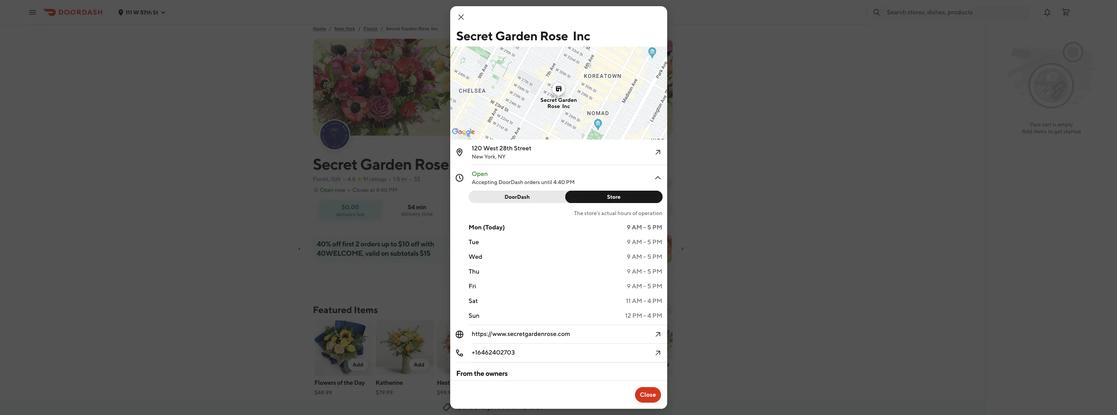 Task type: describe. For each thing, give the bounding box(es) containing it.
new york link
[[335, 25, 355, 33]]

111 w 57th st
[[126, 9, 158, 15]]

4 for pm
[[648, 312, 652, 320]]

9 am - 5 pm for wed
[[627, 253, 663, 261]]

flowers of the day $49.99
[[315, 379, 365, 396]]

the store's actual hours of operation
[[574, 210, 663, 216]]

54 min delivery time
[[401, 204, 433, 217]]

none radio containing delivery
[[597, 202, 637, 218]]

91
[[363, 176, 369, 182]]

1.5
[[394, 176, 400, 182]]

(today)
[[483, 224, 505, 231]]

open now
[[320, 187, 346, 193]]

$0.00 delivery fee
[[336, 203, 365, 217]]

spend
[[455, 404, 473, 411]]

pickup
[[646, 204, 664, 210]]

9 am - 5 pm for tue
[[627, 238, 663, 246]]

florist, gift •
[[313, 176, 345, 182]]

new inside 120 west 28th street new york, ny
[[472, 154, 484, 160]]

$10
[[399, 240, 410, 248]]

9 for wed
[[627, 253, 631, 261]]

katherine
[[376, 379, 403, 387]]

up for orders
[[382, 240, 390, 248]]

valid
[[366, 249, 380, 257]]

accepting
[[472, 179, 498, 185]]

pm for mon (today)
[[653, 224, 663, 231]]

open accepting doordash orders until 4:40 pm
[[472, 170, 575, 185]]

doordash inside the open accepting doordash orders until 4:40 pm
[[499, 179, 524, 185]]

closes
[[353, 187, 369, 193]]

florist link
[[364, 25, 378, 33]]

3 click item image from the top
[[654, 330, 663, 339]]

add for katherine
[[414, 362, 425, 368]]

1 vertical spatial get
[[487, 404, 497, 411]]

add for hera
[[598, 362, 609, 368]]

40%
[[317, 240, 331, 248]]

to for $10
[[391, 240, 397, 248]]

york
[[346, 26, 355, 31]]

actual
[[602, 210, 617, 216]]

wed
[[469, 253, 483, 261]]

9 am - 5 pm for thu
[[627, 268, 663, 275]]

the inside the 'flowers of the day $49.99'
[[344, 379, 353, 387]]

hour options option group
[[469, 191, 663, 203]]

add button for celine
[[655, 359, 675, 371]]

secret garden rose  inc dialog
[[449, 0, 747, 415]]

ratings
[[370, 176, 387, 182]]

pickup 49 min
[[646, 204, 664, 216]]

featured items
[[313, 304, 378, 315]]

add button for jane
[[532, 359, 552, 371]]

28th
[[500, 145, 513, 152]]

add button for hera
[[593, 359, 613, 371]]

at
[[370, 187, 375, 193]]

9 am - 5 pm for mon (today)
[[627, 224, 663, 231]]

40welcome,
[[317, 249, 364, 257]]

empty
[[1058, 121, 1074, 128]]

40% off first 2 orders up to $10 off with 40welcome, valid on subtotals $15
[[317, 240, 435, 257]]

close button
[[636, 387, 661, 403]]

hera image
[[560, 321, 618, 376]]

delivery inside $0.00 delivery fee
[[336, 211, 356, 217]]

the
[[574, 210, 584, 216]]

2
[[356, 240, 360, 248]]

home
[[313, 26, 326, 31]]

katherine image
[[376, 321, 434, 376]]

- for thu
[[644, 268, 647, 275]]

notification bell image
[[1044, 8, 1053, 17]]

• closes at 4:40 pm
[[348, 187, 398, 193]]

9 for tue
[[627, 238, 631, 246]]

am for wed
[[632, 253, 643, 261]]

1 / from the left
[[329, 26, 332, 31]]

1 horizontal spatial off
[[411, 240, 420, 248]]

doordash inside button
[[505, 194, 530, 200]]

your
[[1030, 121, 1042, 128]]

next button of carousel image
[[664, 307, 670, 313]]

120
[[472, 145, 482, 152]]

street
[[514, 145, 532, 152]]

add for jane
[[537, 362, 547, 368]]

am for sat
[[632, 297, 643, 305]]

until
[[542, 179, 553, 185]]

57th
[[140, 9, 152, 15]]

featured
[[313, 304, 352, 315]]

5 for wed
[[648, 253, 652, 261]]

4.8
[[348, 176, 356, 182]]

click item image
[[654, 349, 663, 358]]

11 am - 4 pm
[[626, 297, 663, 305]]

delivery 54 min
[[607, 204, 627, 216]]

$15,
[[475, 404, 486, 411]]

first
[[342, 240, 354, 248]]

jane
[[499, 379, 512, 387]]

items
[[354, 304, 378, 315]]

pm inside the open accepting doordash orders until 4:40 pm
[[567, 179, 575, 185]]

group order
[[554, 207, 586, 213]]

1.5 mi • $$
[[394, 176, 421, 182]]

sun
[[469, 312, 480, 320]]

9 for mon (today)
[[627, 224, 631, 231]]

get inside your cart is empty add items to get started
[[1055, 128, 1063, 135]]

add for flowers of the day
[[353, 362, 364, 368]]

120 west 28th street new york, ny
[[472, 145, 532, 160]]

owners
[[486, 370, 508, 378]]

12
[[626, 312, 632, 320]]

store's
[[585, 210, 601, 216]]

spend $15, get 30% off up to $7
[[455, 404, 544, 411]]

home link
[[313, 25, 326, 33]]

delivery
[[607, 204, 627, 210]]

pm for wed
[[653, 253, 663, 261]]

time
[[422, 211, 433, 217]]

- for mon (today)
[[644, 224, 647, 231]]

• for gift
[[343, 176, 345, 182]]

started
[[1064, 128, 1082, 135]]

tue
[[469, 238, 479, 246]]

pm for thu
[[653, 268, 663, 275]]

celine
[[621, 379, 639, 387]]

$49.99
[[315, 390, 332, 396]]

pm for fri
[[653, 283, 663, 290]]

home / new york / florist / secret garden rose  inc
[[313, 26, 438, 31]]

am for tue
[[632, 238, 643, 246]]

$79.99
[[376, 390, 393, 396]]

- for sat
[[644, 297, 647, 305]]

fri
[[469, 283, 477, 290]]

0 items, open order cart image
[[1062, 8, 1071, 17]]

orders inside the open accepting doordash orders until 4:40 pm
[[525, 179, 540, 185]]

5 for mon (today)
[[648, 224, 652, 231]]

- for tue
[[644, 238, 647, 246]]

pm for sat
[[653, 297, 663, 305]]

9 am - 5 pm for fri
[[627, 283, 663, 290]]

info
[[658, 181, 668, 187]]

9 for thu
[[627, 268, 631, 275]]

add button for katherine
[[409, 359, 429, 371]]

items
[[1034, 128, 1048, 135]]



Task type: vqa. For each thing, say whether or not it's contained in the screenshot.
TRIO
no



Task type: locate. For each thing, give the bounding box(es) containing it.
$15
[[420, 249, 431, 257]]

hestia $99.99
[[437, 379, 455, 396]]

4 for am
[[648, 297, 652, 305]]

• for mi
[[410, 176, 412, 182]]

more info
[[644, 181, 668, 187]]

pm for tue
[[653, 238, 663, 246]]

pm for sun
[[653, 312, 663, 320]]

min inside 54 min delivery time
[[416, 204, 427, 211]]

54 inside 54 min delivery time
[[408, 204, 415, 211]]

cart
[[1043, 121, 1052, 128]]

pm
[[567, 179, 575, 185], [389, 187, 398, 193], [653, 224, 663, 231], [653, 238, 663, 246], [653, 253, 663, 261], [653, 268, 663, 275], [653, 283, 663, 290], [653, 297, 663, 305], [633, 312, 643, 320], [653, 312, 663, 320]]

2 4 from the top
[[648, 312, 652, 320]]

5 9 from the top
[[627, 283, 631, 290]]

am for mon (today)
[[632, 224, 643, 231]]

the right from on the bottom left
[[474, 370, 485, 378]]

off right $10
[[411, 240, 420, 248]]

0 vertical spatial of
[[633, 210, 638, 216]]

• right mi at the top left of page
[[410, 176, 412, 182]]

the inside secret garden rose  inc dialog
[[474, 370, 485, 378]]

store
[[608, 194, 621, 200]]

of right hours
[[633, 210, 638, 216]]

/ right home
[[329, 26, 332, 31]]

group
[[554, 207, 570, 213]]

click item image
[[654, 148, 663, 157], [654, 173, 663, 183], [654, 330, 663, 339]]

Store button
[[566, 191, 663, 203]]

1 click item image from the top
[[654, 148, 663, 157]]

click item image for orders
[[654, 173, 663, 183]]

orders left until
[[525, 179, 540, 185]]

orders inside 40% off first 2 orders up to $10 off with 40welcome, valid on subtotals $15
[[361, 240, 380, 248]]

delivery down $0.00
[[336, 211, 356, 217]]

celine image
[[621, 321, 679, 376]]

$7
[[537, 404, 544, 411]]

0 vertical spatial doordash
[[499, 179, 524, 185]]

2 vertical spatial to
[[530, 404, 535, 411]]

0 horizontal spatial new
[[335, 26, 345, 31]]

None radio
[[632, 202, 673, 218]]

up left $7
[[521, 404, 528, 411]]

none radio containing pickup
[[632, 202, 673, 218]]

2 vertical spatial click item image
[[654, 330, 663, 339]]

now
[[335, 187, 346, 193]]

click item image for street
[[654, 148, 663, 157]]

1 4 from the top
[[648, 297, 652, 305]]

click item image up more info
[[654, 148, 663, 157]]

to for get
[[1049, 128, 1054, 135]]

thu
[[469, 268, 480, 275]]

54
[[408, 204, 415, 211], [610, 210, 616, 216]]

w
[[133, 9, 139, 15]]

4:40 right at
[[376, 187, 388, 193]]

1 9 am - 5 pm from the top
[[627, 224, 663, 231]]

am for fri
[[632, 283, 643, 290]]

3 - from the top
[[644, 253, 647, 261]]

1 add button from the left
[[348, 359, 368, 371]]

0 horizontal spatial get
[[487, 404, 497, 411]]

2 horizontal spatial min
[[654, 210, 662, 216]]

open for open accepting doordash orders until 4:40 pm
[[472, 170, 488, 178]]

up up on
[[382, 240, 390, 248]]

sat
[[469, 297, 478, 305]]

add button for flowers of the day
[[348, 359, 368, 371]]

add inside your cart is empty add items to get started
[[1023, 128, 1033, 135]]

add for celine
[[659, 362, 670, 368]]

of inside secret garden rose  inc dialog
[[633, 210, 638, 216]]

up inside 40% off first 2 orders up to $10 off with 40welcome, valid on subtotals $15
[[382, 240, 390, 248]]

add for hestia
[[475, 362, 486, 368]]

5 - from the top
[[644, 283, 647, 290]]

jane image
[[499, 321, 557, 376]]

close
[[640, 391, 657, 399]]

to down 'cart'
[[1049, 128, 1054, 135]]

91 ratings •
[[363, 176, 391, 182]]

to left $10
[[391, 240, 397, 248]]

open inside the open accepting doordash orders until 4:40 pm
[[472, 170, 488, 178]]

am for thu
[[632, 268, 643, 275]]

30%
[[498, 404, 511, 411]]

min for delivery
[[616, 210, 624, 216]]

0 vertical spatial to
[[1049, 128, 1054, 135]]

4
[[648, 297, 652, 305], [648, 312, 652, 320]]

orders
[[525, 179, 540, 185], [361, 240, 380, 248]]

open up accepting
[[472, 170, 488, 178]]

flowers
[[315, 379, 336, 387]]

open down florist, gift •
[[320, 187, 334, 193]]

0 horizontal spatial /
[[329, 26, 332, 31]]

4:40 right until
[[554, 179, 566, 185]]

more info button
[[631, 178, 673, 190]]

2 9 am - 5 pm from the top
[[627, 238, 663, 246]]

3 add button from the left
[[471, 359, 491, 371]]

the
[[474, 370, 485, 378], [344, 379, 353, 387]]

1 vertical spatial open
[[320, 187, 334, 193]]

0 horizontal spatial orders
[[361, 240, 380, 248]]

4:40 inside the open accepting doordash orders until 4:40 pm
[[554, 179, 566, 185]]

min inside pickup 49 min
[[654, 210, 662, 216]]

1 horizontal spatial up
[[521, 404, 528, 411]]

mon
[[469, 224, 482, 231]]

hestia
[[437, 379, 455, 387]]

orders up valid
[[361, 240, 380, 248]]

5 for fri
[[648, 283, 652, 290]]

7 - from the top
[[644, 312, 647, 320]]

1 horizontal spatial of
[[633, 210, 638, 216]]

hestia image
[[437, 321, 495, 376]]

0 vertical spatial the
[[474, 370, 485, 378]]

0 horizontal spatial up
[[382, 240, 390, 248]]

fee
[[357, 211, 365, 217]]

new left york
[[335, 26, 345, 31]]

mon (today)
[[469, 224, 505, 231]]

on
[[381, 249, 389, 257]]

DoorDash button
[[469, 191, 571, 203]]

doordash up 'doordash' button
[[499, 179, 524, 185]]

5 5 from the top
[[648, 283, 652, 290]]

delivery left the 'time'
[[401, 211, 421, 217]]

1 vertical spatial orders
[[361, 240, 380, 248]]

0 vertical spatial get
[[1055, 128, 1063, 135]]

2 horizontal spatial off
[[512, 404, 520, 411]]

3 5 from the top
[[648, 253, 652, 261]]

1 horizontal spatial get
[[1055, 128, 1063, 135]]

off
[[333, 240, 341, 248], [411, 240, 420, 248], [512, 404, 520, 411]]

9
[[627, 224, 631, 231], [627, 238, 631, 246], [627, 253, 631, 261], [627, 268, 631, 275], [627, 283, 631, 290]]

from the owners
[[457, 370, 508, 378]]

2 delivery from the left
[[336, 211, 356, 217]]

1 vertical spatial 4:40
[[376, 187, 388, 193]]

mi
[[401, 176, 408, 182]]

0 horizontal spatial open
[[320, 187, 334, 193]]

1 horizontal spatial the
[[474, 370, 485, 378]]

min inside delivery 54 min
[[616, 210, 624, 216]]

$$
[[414, 176, 421, 182]]

https://www.secretgardenrose.com
[[472, 330, 571, 338]]

am
[[632, 224, 643, 231], [632, 238, 643, 246], [632, 253, 643, 261], [632, 268, 643, 275], [632, 283, 643, 290], [632, 297, 643, 305]]

to inside 40% off first 2 orders up to $10 off with 40welcome, valid on subtotals $15
[[391, 240, 397, 248]]

new down 120 at the left top of page
[[472, 154, 484, 160]]

off right 30%
[[512, 404, 520, 411]]

1 horizontal spatial min
[[616, 210, 624, 216]]

hours
[[618, 210, 632, 216]]

celine $109.99
[[621, 379, 641, 396]]

of inside the 'flowers of the day $49.99'
[[337, 379, 343, 387]]

1 horizontal spatial 54
[[610, 210, 616, 216]]

subtotals
[[390, 249, 419, 257]]

order methods option group
[[597, 202, 673, 218]]

close secret garden rose  inc image
[[457, 12, 466, 22]]

delivery inside 54 min delivery time
[[401, 211, 421, 217]]

to
[[1049, 128, 1054, 135], [391, 240, 397, 248], [530, 404, 535, 411]]

4:40
[[554, 179, 566, 185], [376, 187, 388, 193]]

4 up 12 pm - 4 pm
[[648, 297, 652, 305]]

-
[[644, 224, 647, 231], [644, 238, 647, 246], [644, 253, 647, 261], [644, 268, 647, 275], [644, 283, 647, 290], [644, 297, 647, 305], [644, 312, 647, 320]]

0 horizontal spatial 54
[[408, 204, 415, 211]]

your cart is empty add items to get started
[[1023, 121, 1082, 135]]

2 9 from the top
[[627, 238, 631, 246]]

west
[[484, 145, 499, 152]]

featured items heading
[[313, 304, 378, 316]]

1 horizontal spatial delivery
[[401, 211, 421, 217]]

the left day
[[344, 379, 353, 387]]

4 5 from the top
[[648, 268, 652, 275]]

1 vertical spatial doordash
[[505, 194, 530, 200]]

1 horizontal spatial /
[[358, 26, 361, 31]]

is
[[1054, 121, 1057, 128]]

with
[[421, 240, 435, 248]]

open for open now
[[320, 187, 334, 193]]

54 left hours
[[610, 210, 616, 216]]

5 for tue
[[648, 238, 652, 246]]

0 horizontal spatial off
[[333, 240, 341, 248]]

1 vertical spatial click item image
[[654, 173, 663, 183]]

to left $7
[[530, 404, 535, 411]]

0 vertical spatial new
[[335, 26, 345, 31]]

4 down 11 am - 4 pm
[[648, 312, 652, 320]]

1 vertical spatial 4
[[648, 312, 652, 320]]

2 add button from the left
[[409, 359, 429, 371]]

york,
[[485, 154, 497, 160]]

1 vertical spatial up
[[521, 404, 528, 411]]

up
[[382, 240, 390, 248], [521, 404, 528, 411]]

3 9 from the top
[[627, 253, 631, 261]]

group order button
[[541, 202, 591, 218]]

2 5 from the top
[[648, 238, 652, 246]]

4 9 from the top
[[627, 268, 631, 275]]

0 vertical spatial up
[[382, 240, 390, 248]]

get
[[1055, 128, 1063, 135], [487, 404, 497, 411]]

- for wed
[[644, 253, 647, 261]]

• for ratings
[[389, 176, 391, 182]]

9 for fri
[[627, 283, 631, 290]]

2 click item image from the top
[[654, 173, 663, 183]]

0 horizontal spatial of
[[337, 379, 343, 387]]

1 horizontal spatial orders
[[525, 179, 540, 185]]

2 horizontal spatial to
[[1049, 128, 1054, 135]]

1 9 from the top
[[627, 224, 631, 231]]

- for sun
[[644, 312, 647, 320]]

0 vertical spatial 4
[[648, 297, 652, 305]]

secret garden rose  inc image
[[313, 39, 673, 136], [320, 120, 350, 150]]

2 horizontal spatial /
[[381, 26, 383, 31]]

1 vertical spatial to
[[391, 240, 397, 248]]

0 horizontal spatial the
[[344, 379, 353, 387]]

0 vertical spatial open
[[472, 170, 488, 178]]

• left 1.5
[[389, 176, 391, 182]]

5 for thu
[[648, 268, 652, 275]]

1 horizontal spatial to
[[530, 404, 535, 411]]

1 vertical spatial of
[[337, 379, 343, 387]]

4 add button from the left
[[532, 359, 552, 371]]

54 left the 'time'
[[408, 204, 415, 211]]

to for $7
[[530, 404, 535, 411]]

open menu image
[[28, 8, 37, 17]]

0 vertical spatial 4:40
[[554, 179, 566, 185]]

0 horizontal spatial min
[[416, 204, 427, 211]]

add button
[[348, 359, 368, 371], [409, 359, 429, 371], [471, 359, 491, 371], [532, 359, 552, 371], [593, 359, 613, 371], [655, 359, 675, 371]]

1 delivery from the left
[[401, 211, 421, 217]]

/ right york
[[358, 26, 361, 31]]

$99.99
[[437, 390, 455, 396]]

0 horizontal spatial delivery
[[336, 211, 356, 217]]

3 / from the left
[[381, 26, 383, 31]]

4 9 am - 5 pm from the top
[[627, 268, 663, 275]]

1 - from the top
[[644, 224, 647, 231]]

/ right florist
[[381, 26, 383, 31]]

0 horizontal spatial 4:40
[[376, 187, 388, 193]]

get right the $15,
[[487, 404, 497, 411]]

0 horizontal spatial to
[[391, 240, 397, 248]]

min
[[416, 204, 427, 211], [616, 210, 624, 216], [654, 210, 662, 216]]

9 am - 5 pm
[[627, 224, 663, 231], [627, 238, 663, 246], [627, 253, 663, 261], [627, 268, 663, 275], [627, 283, 663, 290]]

day
[[354, 379, 365, 387]]

5
[[648, 224, 652, 231], [648, 238, 652, 246], [648, 253, 652, 261], [648, 268, 652, 275], [648, 283, 652, 290]]

11
[[626, 297, 631, 305]]

hera
[[560, 379, 573, 387]]

54 inside delivery 54 min
[[610, 210, 616, 216]]

off up 40welcome,
[[333, 240, 341, 248]]

111
[[126, 9, 132, 15]]

111 w 57th st button
[[118, 9, 166, 15]]

5 9 am - 5 pm from the top
[[627, 283, 663, 290]]

doordash down the open accepting doordash orders until 4:40 pm
[[505, 194, 530, 200]]

to inside your cart is empty add items to get started
[[1049, 128, 1054, 135]]

• left 4.8
[[343, 176, 345, 182]]

$0.00
[[342, 203, 359, 211]]

florist
[[364, 26, 378, 31]]

+16462402703
[[472, 349, 515, 356]]

min for pickup
[[654, 210, 662, 216]]

garden
[[401, 26, 418, 31], [496, 28, 538, 43], [558, 97, 577, 103], [558, 97, 577, 103], [360, 155, 412, 173]]

49
[[648, 210, 653, 216]]

gift
[[331, 176, 341, 182]]

$109.99
[[621, 390, 641, 396]]

1 5 from the top
[[648, 224, 652, 231]]

operation
[[639, 210, 663, 216]]

3 9 am - 5 pm from the top
[[627, 253, 663, 261]]

4 - from the top
[[644, 268, 647, 275]]

6 - from the top
[[644, 297, 647, 305]]

2 - from the top
[[644, 238, 647, 246]]

delivery
[[401, 211, 421, 217], [336, 211, 356, 217]]

None radio
[[597, 202, 637, 218]]

6 add button from the left
[[655, 359, 675, 371]]

1 vertical spatial the
[[344, 379, 353, 387]]

1 horizontal spatial 4:40
[[554, 179, 566, 185]]

- for fri
[[644, 283, 647, 290]]

get down "is"
[[1055, 128, 1063, 135]]

2 / from the left
[[358, 26, 361, 31]]

1 horizontal spatial open
[[472, 170, 488, 178]]

open
[[472, 170, 488, 178], [320, 187, 334, 193]]

1 horizontal spatial new
[[472, 154, 484, 160]]

more
[[644, 181, 657, 187]]

ny
[[498, 154, 506, 160]]

up for off
[[521, 404, 528, 411]]

flowers of the day image
[[315, 321, 373, 376]]

0 vertical spatial click item image
[[654, 148, 663, 157]]

add button for hestia
[[471, 359, 491, 371]]

5 add button from the left
[[593, 359, 613, 371]]

click item image up "pickup"
[[654, 173, 663, 183]]

powered by google image
[[452, 128, 475, 136]]

• right now
[[348, 187, 350, 193]]

click item image up click item image
[[654, 330, 663, 339]]

of right flowers
[[337, 379, 343, 387]]

1 vertical spatial new
[[472, 154, 484, 160]]

map region
[[449, 0, 747, 181]]

katherine $79.99
[[376, 379, 403, 396]]

0 vertical spatial orders
[[525, 179, 540, 185]]

add
[[1023, 128, 1033, 135], [353, 362, 364, 368], [414, 362, 425, 368], [475, 362, 486, 368], [537, 362, 547, 368], [598, 362, 609, 368], [659, 362, 670, 368]]



